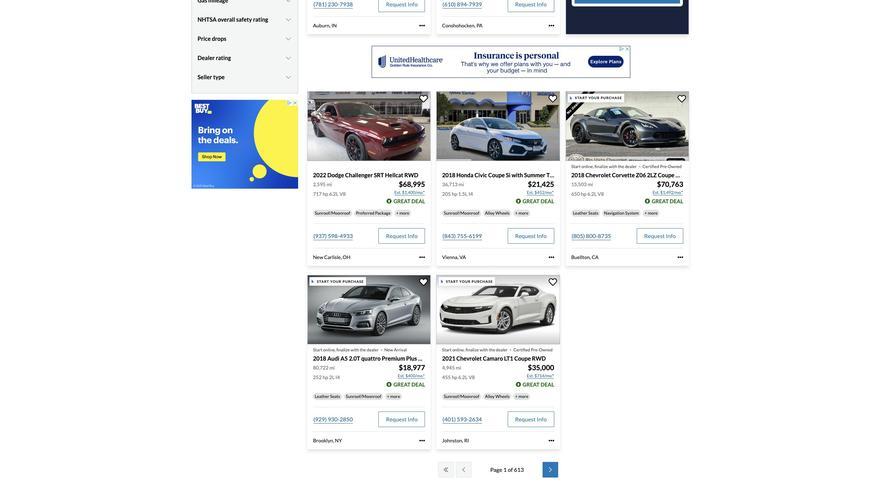 Task type: locate. For each thing, give the bounding box(es) containing it.
online, up 15,503
[[582, 164, 594, 169]]

0 horizontal spatial pre-
[[531, 347, 539, 353]]

the inside start online, finalize with the dealer · certified pre-owned 2021 chevrolet camaro lt1 coupe rwd
[[489, 347, 495, 353]]

more down est. $452/mo.* button
[[519, 210, 529, 216]]

with inside start online, finalize with the dealer · new arrival 2018 audi a5 2.0t quattro premium plus coupe awd
[[351, 347, 359, 353]]

1 horizontal spatial finalize
[[466, 347, 479, 353]]

sunroof/moonroof down 1.5l
[[444, 210, 480, 216]]

hp inside 2,595 mi 717 hp 6.2l v8
[[323, 191, 328, 197]]

+ for $35,000
[[516, 394, 518, 399]]

1 vertical spatial chevrolet
[[457, 355, 482, 362]]

finalize up the 4,945 mi 455 hp 6.2l v8
[[466, 347, 479, 353]]

online, inside start online, finalize with the dealer · new arrival 2018 audi a5 2.0t quattro premium plus coupe awd
[[323, 347, 336, 353]]

leather seats down 2l
[[315, 394, 340, 399]]

80,722
[[313, 365, 329, 371]]

1 horizontal spatial the
[[489, 347, 495, 353]]

1 horizontal spatial rwd
[[532, 355, 546, 362]]

leather for $18,977
[[315, 394, 330, 399]]

the up camaro
[[489, 347, 495, 353]]

2018 honda civic coupe si with summer tires
[[442, 172, 560, 178]]

deal for $35,000
[[541, 382, 555, 388]]

coupe inside start online, finalize with the dealer · new arrival 2018 audi a5 2.0t quattro premium plus coupe awd
[[418, 355, 435, 362]]

est. inside $21,425 est. $452/mo.*
[[527, 190, 534, 195]]

more right system
[[648, 210, 658, 216]]

your for $70,763
[[589, 96, 600, 100]]

$1,400/mo.*
[[402, 190, 425, 195]]

est. down $18,977
[[398, 373, 405, 379]]

0 horizontal spatial dealer
[[367, 347, 379, 353]]

sunroof/moonroof up (937) 598-4933
[[315, 210, 351, 216]]

0 horizontal spatial mouse pointer image
[[312, 280, 314, 283]]

6.2l
[[329, 191, 339, 197], [588, 191, 597, 197], [459, 374, 468, 381]]

rwd up "$35,000"
[[532, 355, 546, 362]]

est. down $21,425
[[527, 190, 534, 195]]

the for $35,000
[[489, 347, 495, 353]]

0 horizontal spatial i4
[[336, 374, 340, 381]]

2.0t
[[349, 355, 360, 362]]

1 horizontal spatial 6.2l
[[459, 374, 468, 381]]

0 vertical spatial ellipsis h image
[[549, 23, 555, 28]]

start
[[576, 96, 588, 100], [572, 164, 581, 169], [317, 279, 329, 284], [446, 279, 459, 284], [313, 347, 323, 353], [442, 347, 452, 353]]

2 horizontal spatial finalize
[[595, 164, 608, 169]]

great deal down est. $1,492/mo.* button
[[652, 198, 684, 204]]

owned up "$35,000"
[[539, 347, 553, 353]]

chevrolet for $70,763
[[586, 172, 611, 178]]

6.2l right 455
[[459, 374, 468, 381]]

more
[[400, 210, 410, 216], [519, 210, 529, 216], [648, 210, 658, 216], [391, 394, 400, 399], [519, 394, 529, 399]]

+ for $70,763
[[645, 210, 648, 216]]

i4 for $21,425
[[469, 191, 473, 197]]

finalize up the a5 on the left bottom of page
[[337, 347, 350, 353]]

1 vertical spatial new
[[385, 347, 393, 353]]

ellipsis h image for $35,000
[[549, 438, 555, 444]]

1 horizontal spatial pre-
[[661, 164, 669, 169]]

honda
[[457, 172, 474, 178]]

more down est. $1,400/mo.* button on the left of page
[[400, 210, 410, 216]]

sunroof/moonroof for $35,000
[[444, 394, 480, 399]]

+ more down est. $400/mo.* "button"
[[387, 394, 400, 399]]

chevron down image for seller type
[[285, 74, 292, 80]]

finalize inside start online, finalize with the dealer · certified pre-owned 2018 chevrolet corvette z06 2lz coupe rwd
[[595, 164, 608, 169]]

taffeta white 2018 honda civic coupe si with summer tires coupe front-wheel drive 6-speed manual image
[[437, 92, 560, 161]]

1 vertical spatial owned
[[539, 347, 553, 353]]

hp right 717
[[323, 191, 328, 197]]

online,
[[582, 164, 594, 169], [323, 347, 336, 353], [453, 347, 465, 353]]

alloy
[[485, 210, 495, 216], [485, 394, 495, 399]]

dealer inside start online, finalize with the dealer · certified pre-owned 2018 chevrolet corvette z06 2lz coupe rwd
[[625, 164, 637, 169]]

est. for $70,763
[[653, 190, 660, 195]]

0 vertical spatial seats
[[589, 210, 599, 216]]

v8 for $35,000
[[469, 374, 475, 381]]

1 vertical spatial certified
[[514, 347, 530, 353]]

with up camaro
[[480, 347, 488, 353]]

2 horizontal spatial start your purchase
[[576, 96, 623, 100]]

buellton, ca
[[572, 254, 599, 260]]

dealer
[[625, 164, 637, 169], [367, 347, 379, 353], [496, 347, 508, 353]]

1 vertical spatial rating
[[216, 54, 231, 61]]

certified up "$35,000"
[[514, 347, 530, 353]]

ellipsis h image
[[420, 23, 425, 28], [549, 255, 555, 260], [678, 255, 684, 260], [420, 438, 425, 444], [549, 438, 555, 444]]

awd
[[436, 355, 450, 362]]

mi right 2,595 on the left top
[[327, 181, 332, 187]]

hp left 2l
[[323, 374, 328, 381]]

the up the quattro
[[360, 347, 366, 353]]

chevron down image inside nhtsa overall safety rating dropdown button
[[285, 17, 292, 22]]

· left 2lz
[[639, 159, 642, 172]]

0 horizontal spatial leather
[[315, 394, 330, 399]]

4,945 mi 455 hp 6.2l v8
[[442, 365, 475, 381]]

0 horizontal spatial your
[[330, 279, 342, 284]]

info
[[408, 1, 418, 7], [537, 1, 547, 7], [408, 233, 418, 239], [537, 233, 547, 239], [666, 233, 676, 239], [408, 416, 418, 423], [537, 416, 547, 423]]

chevrolet up the 4,945 mi 455 hp 6.2l v8
[[457, 355, 482, 362]]

chevrolet up 15,503 mi 650 hp 6.2l v8
[[586, 172, 611, 178]]

2,595
[[313, 181, 326, 187]]

$70,763
[[657, 180, 684, 188]]

seats for $70,763
[[589, 210, 599, 216]]

36,713
[[442, 181, 458, 187]]

1 alloy wheels from the top
[[485, 210, 510, 216]]

pre- up $70,763
[[661, 164, 669, 169]]

(610) 894-7939
[[443, 1, 482, 7]]

2634
[[469, 416, 482, 423]]

owned
[[669, 164, 682, 169], [539, 347, 553, 353]]

2022 dodge challenger srt hellcat rwd
[[313, 172, 419, 178]]

est. for $21,425
[[527, 190, 534, 195]]

finalize for $35,000
[[466, 347, 479, 353]]

1 horizontal spatial v8
[[469, 374, 475, 381]]

3 chevron down image from the top
[[285, 36, 292, 42]]

1 wheels from the top
[[496, 210, 510, 216]]

+ for $21,425
[[516, 210, 518, 216]]

mouse pointer image
[[570, 96, 573, 100], [312, 280, 314, 283]]

pre- inside start online, finalize with the dealer · certified pre-owned 2021 chevrolet camaro lt1 coupe rwd
[[531, 347, 539, 353]]

$68,995
[[399, 180, 425, 188]]

2 wheels from the top
[[496, 394, 510, 399]]

chevron down image inside price drops dropdown button
[[285, 36, 292, 42]]

great down est. $714/mo.* button
[[523, 382, 540, 388]]

v8 inside 15,503 mi 650 hp 6.2l v8
[[598, 191, 604, 197]]

1 horizontal spatial your
[[460, 279, 471, 284]]

request for $21,425
[[516, 233, 536, 239]]

chevron down image inside dealer rating dropdown button
[[285, 55, 292, 61]]

coupe right lt1 at the bottom right of page
[[515, 355, 531, 362]]

more for $35,000
[[519, 394, 529, 399]]

6.2l inside 2,595 mi 717 hp 6.2l v8
[[329, 191, 339, 197]]

new
[[313, 254, 323, 260], [385, 347, 393, 353]]

alloy for $21,425
[[485, 210, 495, 216]]

(929) 930-2850 button
[[313, 412, 353, 427]]

0 vertical spatial new
[[313, 254, 323, 260]]

mi inside the 4,945 mi 455 hp 6.2l v8
[[456, 365, 461, 371]]

mi inside 2,595 mi 717 hp 6.2l v8
[[327, 181, 332, 187]]

rwd inside start online, finalize with the dealer · certified pre-owned 2018 chevrolet corvette z06 2lz coupe rwd
[[676, 172, 690, 178]]

certified for $70,763
[[643, 164, 660, 169]]

0 vertical spatial rating
[[253, 16, 268, 23]]

(843) 755-6199 button
[[442, 228, 483, 244]]

more for $18,977
[[391, 394, 400, 399]]

1 vertical spatial leather
[[315, 394, 330, 399]]

0 vertical spatial i4
[[469, 191, 473, 197]]

ri
[[465, 438, 469, 444]]

seats
[[589, 210, 599, 216], [330, 394, 340, 399]]

request info for $21,425
[[516, 233, 547, 239]]

0 horizontal spatial the
[[360, 347, 366, 353]]

dealer up lt1 at the bottom right of page
[[496, 347, 508, 353]]

0 vertical spatial leather
[[573, 210, 588, 216]]

1 horizontal spatial leather
[[573, 210, 588, 216]]

with up corvette
[[609, 164, 618, 169]]

2 horizontal spatial v8
[[598, 191, 604, 197]]

1 vertical spatial ellipsis h image
[[420, 255, 425, 260]]

+ more down est. $452/mo.* button
[[516, 210, 529, 216]]

1 vertical spatial alloy wheels
[[485, 394, 510, 399]]

plus
[[406, 355, 417, 362]]

6.2l inside 15,503 mi 650 hp 6.2l v8
[[588, 191, 597, 197]]

leather seats
[[573, 210, 599, 216], [315, 394, 340, 399]]

· inside start online, finalize with the dealer · new arrival 2018 audi a5 2.0t quattro premium plus coupe awd
[[380, 343, 383, 356]]

sunroof/moonroof up (401) 593-2634
[[444, 394, 480, 399]]

mouse pointer image for $70,763
[[570, 96, 573, 100]]

0 vertical spatial leather seats
[[573, 210, 599, 216]]

hp inside the 4,945 mi 455 hp 6.2l v8
[[452, 374, 458, 381]]

1 horizontal spatial advertisement region
[[372, 46, 631, 78]]

ny
[[335, 438, 342, 444]]

v8 down dodge in the top left of the page
[[340, 191, 346, 197]]

chevrolet
[[586, 172, 611, 178], [457, 355, 482, 362]]

deal down $452/mo.*
[[541, 198, 555, 204]]

ellipsis h image for $18,977
[[420, 438, 425, 444]]

quattro
[[362, 355, 381, 362]]

with right si
[[512, 172, 523, 178]]

mi inside 36,713 mi 205 hp 1.5l i4
[[459, 181, 464, 187]]

great down est. $1,400/mo.* button on the left of page
[[394, 198, 411, 204]]

dealer for $18,977
[[367, 347, 379, 353]]

rating
[[253, 16, 268, 23], [216, 54, 231, 61]]

certified up 2lz
[[643, 164, 660, 169]]

1 horizontal spatial leather seats
[[573, 210, 599, 216]]

seats down 2l
[[330, 394, 340, 399]]

certified inside start online, finalize with the dealer · certified pre-owned 2021 chevrolet camaro lt1 coupe rwd
[[514, 347, 530, 353]]

2 horizontal spatial online,
[[582, 164, 594, 169]]

hp inside 36,713 mi 205 hp 1.5l i4
[[452, 191, 458, 197]]

· inside start online, finalize with the dealer · certified pre-owned 2021 chevrolet camaro lt1 coupe rwd
[[510, 343, 512, 356]]

est. down "$35,000"
[[527, 373, 534, 379]]

ellipsis h image for $70,763
[[678, 255, 684, 260]]

hp inside 15,503 mi 650 hp 6.2l v8
[[581, 191, 587, 197]]

0 horizontal spatial new
[[313, 254, 323, 260]]

+ more for $68,995
[[397, 210, 410, 216]]

chevron down image inside seller type dropdown button
[[285, 74, 292, 80]]

hp for $35,000
[[452, 374, 458, 381]]

1 vertical spatial wheels
[[496, 394, 510, 399]]

online, up audi
[[323, 347, 336, 353]]

2 horizontal spatial 6.2l
[[588, 191, 597, 197]]

dealer up the quattro
[[367, 347, 379, 353]]

request for $68,995
[[386, 233, 407, 239]]

sunroof/moonroof up 2850
[[346, 394, 382, 399]]

0 vertical spatial mouse pointer image
[[570, 96, 573, 100]]

great deal for $35,000
[[523, 382, 555, 388]]

+ more for $21,425
[[516, 210, 529, 216]]

6.2l for $70,763
[[588, 191, 597, 197]]

2 alloy from the top
[[485, 394, 495, 399]]

with inside start online, finalize with the dealer · certified pre-owned 2021 chevrolet camaro lt1 coupe rwd
[[480, 347, 488, 353]]

hp for $18,977
[[323, 374, 328, 381]]

0 horizontal spatial ellipsis h image
[[420, 255, 425, 260]]

(781) 230-7938
[[314, 1, 353, 7]]

1 vertical spatial advertisement region
[[192, 100, 298, 189]]

0 horizontal spatial online,
[[323, 347, 336, 353]]

2018 up 15,503
[[572, 172, 585, 178]]

ellipsis h image
[[549, 23, 555, 28], [420, 255, 425, 260]]

request info button for $35,000
[[508, 412, 555, 427]]

coupe up $70,763
[[658, 172, 675, 178]]

1 horizontal spatial start your purchase
[[446, 279, 493, 284]]

(937)
[[314, 233, 327, 239]]

white 2021 chevrolet camaro lt1 coupe rwd coupe rear-wheel drive automatic image
[[437, 275, 560, 345]]

auburn,
[[313, 22, 331, 28]]

leather down "650"
[[573, 210, 588, 216]]

0 horizontal spatial finalize
[[337, 347, 350, 353]]

with up 2.0t
[[351, 347, 359, 353]]

1 vertical spatial i4
[[336, 374, 340, 381]]

1 horizontal spatial purchase
[[472, 279, 493, 284]]

info for $35,000
[[537, 416, 547, 423]]

chevron down image
[[285, 0, 292, 3], [285, 17, 292, 22], [285, 36, 292, 42], [285, 55, 292, 61], [285, 74, 292, 80]]

1 horizontal spatial owned
[[669, 164, 682, 169]]

est. inside "$70,763 est. $1,492/mo.*"
[[653, 190, 660, 195]]

1 vertical spatial leather seats
[[315, 394, 340, 399]]

deal down $714/mo.*
[[541, 382, 555, 388]]

1 vertical spatial pre-
[[531, 347, 539, 353]]

finalize inside start online, finalize with the dealer · certified pre-owned 2021 chevrolet camaro lt1 coupe rwd
[[466, 347, 479, 353]]

owned up $70,763
[[669, 164, 682, 169]]

mi up 1.5l
[[459, 181, 464, 187]]

the up corvette
[[618, 164, 625, 169]]

great deal for $21,425
[[523, 198, 555, 204]]

est. $452/mo.* button
[[527, 189, 555, 196]]

pre- inside start online, finalize with the dealer · certified pre-owned 2018 chevrolet corvette z06 2lz coupe rwd
[[661, 164, 669, 169]]

rwd up $68,995
[[405, 172, 419, 178]]

great deal down est. $452/mo.* button
[[523, 198, 555, 204]]

est. left $1,400/mo.*
[[395, 190, 402, 195]]

2 horizontal spatial dealer
[[625, 164, 637, 169]]

4 chevron down image from the top
[[285, 55, 292, 61]]

rwd up $70,763
[[676, 172, 690, 178]]

· right camaro
[[510, 343, 512, 356]]

0 horizontal spatial start your purchase
[[317, 279, 364, 284]]

$452/mo.*
[[535, 190, 554, 195]]

finalize up 15,503 mi 650 hp 6.2l v8
[[595, 164, 608, 169]]

great down est. $1,492/mo.* button
[[652, 198, 669, 204]]

894-
[[457, 1, 469, 7]]

1 alloy from the top
[[485, 210, 495, 216]]

dealer up corvette
[[625, 164, 637, 169]]

2018 inside start online, finalize with the dealer · certified pre-owned 2018 chevrolet corvette z06 2lz coupe rwd
[[572, 172, 585, 178]]

2 alloy wheels from the top
[[485, 394, 510, 399]]

navigation
[[605, 210, 625, 216]]

mi inside the 80,722 mi 252 hp 2l i4
[[330, 365, 335, 371]]

0 horizontal spatial rwd
[[405, 172, 419, 178]]

great for $35,000
[[523, 382, 540, 388]]

0 horizontal spatial ·
[[380, 343, 383, 356]]

auburn, in
[[313, 22, 337, 28]]

with inside start online, finalize with the dealer · certified pre-owned 2018 chevrolet corvette z06 2lz coupe rwd
[[609, 164, 618, 169]]

start inside start online, finalize with the dealer · certified pre-owned 2018 chevrolet corvette z06 2lz coupe rwd
[[572, 164, 581, 169]]

leather
[[573, 210, 588, 216], [315, 394, 330, 399]]

$35,000
[[528, 363, 555, 372]]

v8 right 455
[[469, 374, 475, 381]]

1 horizontal spatial ·
[[510, 343, 512, 356]]

info for $70,763
[[666, 233, 676, 239]]

great for $18,977
[[394, 382, 411, 388]]

mi right 4,945
[[456, 365, 461, 371]]

ellipsis h image for conshohocken, pa
[[549, 23, 555, 28]]

online, inside start online, finalize with the dealer · certified pre-owned 2021 chevrolet camaro lt1 coupe rwd
[[453, 347, 465, 353]]

advertisement region
[[372, 46, 631, 78], [192, 100, 298, 189]]

seller
[[198, 74, 212, 80]]

great deal down est. $1,400/mo.* button on the left of page
[[394, 198, 425, 204]]

hp inside the 80,722 mi 252 hp 2l i4
[[323, 374, 328, 381]]

of
[[508, 466, 513, 473]]

36,713 mi 205 hp 1.5l i4
[[442, 181, 473, 197]]

request info button
[[379, 0, 425, 12], [508, 0, 555, 12], [379, 228, 425, 244], [508, 228, 555, 244], [637, 228, 684, 244], [379, 412, 425, 427], [508, 412, 555, 427]]

new left carlisle,
[[313, 254, 323, 260]]

0 vertical spatial alloy
[[485, 210, 495, 216]]

6.2l right "650"
[[588, 191, 597, 197]]

overall
[[218, 16, 235, 23]]

great deal down est. $400/mo.* "button"
[[394, 382, 425, 388]]

deal for $70,763
[[670, 198, 684, 204]]

request info for $18,977
[[386, 416, 418, 423]]

more down est. $714/mo.* button
[[519, 394, 529, 399]]

0 vertical spatial chevrolet
[[586, 172, 611, 178]]

est. inside $68,995 est. $1,400/mo.*
[[395, 190, 402, 195]]

dealer rating
[[198, 54, 231, 61]]

1 horizontal spatial chevrolet
[[586, 172, 611, 178]]

1 vertical spatial seats
[[330, 394, 340, 399]]

the inside start online, finalize with the dealer · certified pre-owned 2018 chevrolet corvette z06 2lz coupe rwd
[[618, 164, 625, 169]]

mi down audi
[[330, 365, 335, 371]]

2 horizontal spatial rwd
[[676, 172, 690, 178]]

2 horizontal spatial 2018
[[572, 172, 585, 178]]

hp right 455
[[452, 374, 458, 381]]

2 horizontal spatial the
[[618, 164, 625, 169]]

0 horizontal spatial v8
[[340, 191, 346, 197]]

2 chevron down image from the top
[[285, 17, 292, 22]]

online, for $35,000
[[453, 347, 465, 353]]

hp right "650"
[[581, 191, 587, 197]]

octane red pearlcoat 2022 dodge challenger srt hellcat rwd coupe rear-wheel drive 8-speed automatic image
[[308, 92, 431, 161]]

est. inside the $35,000 est. $714/mo.*
[[527, 373, 534, 379]]

0 horizontal spatial owned
[[539, 347, 553, 353]]

est. left $1,492/mo.*
[[653, 190, 660, 195]]

1 horizontal spatial new
[[385, 347, 393, 353]]

0 horizontal spatial 6.2l
[[329, 191, 339, 197]]

1 horizontal spatial rating
[[253, 16, 268, 23]]

0 vertical spatial owned
[[669, 164, 682, 169]]

pa
[[477, 22, 483, 28]]

navigation system
[[605, 210, 639, 216]]

leather seats for $18,977
[[315, 394, 340, 399]]

z06
[[636, 172, 646, 178]]

finalize for $70,763
[[595, 164, 608, 169]]

deal down $1,492/mo.*
[[670, 198, 684, 204]]

0 horizontal spatial purchase
[[343, 279, 364, 284]]

request for $35,000
[[516, 416, 536, 423]]

certified inside start online, finalize with the dealer · certified pre-owned 2018 chevrolet corvette z06 2lz coupe rwd
[[643, 164, 660, 169]]

leather seats down "650"
[[573, 210, 599, 216]]

chevron down image for nhtsa overall safety rating
[[285, 17, 292, 22]]

2 horizontal spatial purchase
[[601, 96, 623, 100]]

sunroof/moonroof for $21,425
[[444, 210, 480, 216]]

+ more down est. $714/mo.* button
[[516, 394, 529, 399]]

80,722 mi 252 hp 2l i4
[[313, 365, 340, 381]]

request info for $68,995
[[386, 233, 418, 239]]

0 vertical spatial certified
[[643, 164, 660, 169]]

2018 up 36,713
[[442, 172, 456, 178]]

est.
[[395, 190, 402, 195], [527, 190, 534, 195], [653, 190, 660, 195], [398, 373, 405, 379], [527, 373, 534, 379]]

2018 up 80,722
[[313, 355, 326, 362]]

great for $70,763
[[652, 198, 669, 204]]

+ more right package
[[397, 210, 410, 216]]

15,503 mi 650 hp 6.2l v8
[[572, 181, 604, 197]]

1 vertical spatial alloy
[[485, 394, 495, 399]]

pre- up "$35,000"
[[531, 347, 539, 353]]

1 horizontal spatial i4
[[469, 191, 473, 197]]

hp
[[323, 191, 328, 197], [452, 191, 458, 197], [581, 191, 587, 197], [323, 374, 328, 381], [452, 374, 458, 381]]

great down est. $452/mo.* button
[[523, 198, 540, 204]]

leather down 252
[[315, 394, 330, 399]]

(805) 800-8735
[[572, 233, 612, 239]]

i4 inside 36,713 mi 205 hp 1.5l i4
[[469, 191, 473, 197]]

coupe inside start online, finalize with the dealer · certified pre-owned 2018 chevrolet corvette z06 2lz coupe rwd
[[658, 172, 675, 178]]

$21,425 est. $452/mo.*
[[527, 180, 555, 195]]

i4 inside the 80,722 mi 252 hp 2l i4
[[336, 374, 340, 381]]

v8
[[340, 191, 346, 197], [598, 191, 604, 197], [469, 374, 475, 381]]

0 horizontal spatial leather seats
[[315, 394, 340, 399]]

start online, finalize with the dealer · certified pre-owned 2021 chevrolet camaro lt1 coupe rwd
[[442, 343, 553, 362]]

hp for $68,995
[[323, 191, 328, 197]]

chevrolet inside start online, finalize with the dealer · certified pre-owned 2021 chevrolet camaro lt1 coupe rwd
[[457, 355, 482, 362]]

seats left navigation
[[589, 210, 599, 216]]

mi inside 15,503 mi 650 hp 6.2l v8
[[588, 181, 594, 187]]

with for $70,763
[[609, 164, 618, 169]]

alloy wheels
[[485, 210, 510, 216], [485, 394, 510, 399]]

2850
[[340, 416, 353, 423]]

summer
[[525, 172, 546, 178]]

1 horizontal spatial certified
[[643, 164, 660, 169]]

deal down $400/mo.*
[[412, 382, 425, 388]]

0 vertical spatial alloy wheels
[[485, 210, 510, 216]]

sunroof/moonroof
[[315, 210, 351, 216], [444, 210, 480, 216], [346, 394, 382, 399], [444, 394, 480, 399]]

1 horizontal spatial dealer
[[496, 347, 508, 353]]

request info button for $70,763
[[637, 228, 684, 244]]

mi right 15,503
[[588, 181, 594, 187]]

1 horizontal spatial online,
[[453, 347, 465, 353]]

0 vertical spatial wheels
[[496, 210, 510, 216]]

(401) 593-2634
[[443, 416, 482, 423]]

system
[[626, 210, 639, 216]]

$68,995 est. $1,400/mo.*
[[395, 180, 425, 195]]

5 chevron down image from the top
[[285, 74, 292, 80]]

wheels for $35,000
[[496, 394, 510, 399]]

with for $18,977
[[351, 347, 359, 353]]

owned inside start online, finalize with the dealer · certified pre-owned 2018 chevrolet corvette z06 2lz coupe rwd
[[669, 164, 682, 169]]

i4 for $18,977
[[336, 374, 340, 381]]

owned inside start online, finalize with the dealer · certified pre-owned 2021 chevrolet camaro lt1 coupe rwd
[[539, 347, 553, 353]]

johnston, ri
[[442, 438, 469, 444]]

598-
[[328, 233, 340, 239]]

the
[[618, 164, 625, 169], [360, 347, 366, 353], [489, 347, 495, 353]]

new up the premium
[[385, 347, 393, 353]]

with
[[609, 164, 618, 169], [512, 172, 523, 178], [351, 347, 359, 353], [480, 347, 488, 353]]

audi
[[328, 355, 340, 362]]

2 horizontal spatial ·
[[639, 159, 642, 172]]

info for $18,977
[[408, 416, 418, 423]]

+ more right system
[[645, 210, 658, 216]]

finalize inside start online, finalize with the dealer · new arrival 2018 audi a5 2.0t quattro premium plus coupe awd
[[337, 347, 350, 353]]

6.2l inside the 4,945 mi 455 hp 6.2l v8
[[459, 374, 468, 381]]

online, inside start online, finalize with the dealer · certified pre-owned 2018 chevrolet corvette z06 2lz coupe rwd
[[582, 164, 594, 169]]

v8 right "650"
[[598, 191, 604, 197]]

dealer inside start online, finalize with the dealer · new arrival 2018 audi a5 2.0t quattro premium plus coupe awd
[[367, 347, 379, 353]]

0 vertical spatial pre-
[[661, 164, 669, 169]]

0 horizontal spatial chevrolet
[[457, 355, 482, 362]]

est. inside $18,977 est. $400/mo.*
[[398, 373, 405, 379]]

1 vertical spatial mouse pointer image
[[312, 280, 314, 283]]

purchase for $70,763
[[601, 96, 623, 100]]

i4 right 2l
[[336, 374, 340, 381]]

rating right dealer
[[216, 54, 231, 61]]

0 horizontal spatial 2018
[[313, 355, 326, 362]]

hp for $70,763
[[581, 191, 587, 197]]

hp right "205"
[[452, 191, 458, 197]]

0 horizontal spatial seats
[[330, 394, 340, 399]]

more down est. $400/mo.* "button"
[[391, 394, 400, 399]]

v8 inside the 4,945 mi 455 hp 6.2l v8
[[469, 374, 475, 381]]

rating right safety
[[253, 16, 268, 23]]

price drops button
[[198, 30, 292, 48]]

purchase for $18,977
[[343, 279, 364, 284]]

v8 inside 2,595 mi 717 hp 6.2l v8
[[340, 191, 346, 197]]

chevrolet inside start online, finalize with the dealer · certified pre-owned 2018 chevrolet corvette z06 2lz coupe rwd
[[586, 172, 611, 178]]

0 horizontal spatial certified
[[514, 347, 530, 353]]

2 horizontal spatial your
[[589, 96, 600, 100]]

1 horizontal spatial mouse pointer image
[[570, 96, 573, 100]]

i4 right 1.5l
[[469, 191, 473, 197]]

mi for $68,995
[[327, 181, 332, 187]]

great down est. $400/mo.* "button"
[[394, 382, 411, 388]]

6.2l right 717
[[329, 191, 339, 197]]

online, up 2021
[[453, 347, 465, 353]]

new carlisle, oh
[[313, 254, 351, 260]]

deal down $1,400/mo.*
[[412, 198, 425, 204]]

1 horizontal spatial seats
[[589, 210, 599, 216]]

· left 'arrival'
[[380, 343, 383, 356]]

· inside start online, finalize with the dealer · certified pre-owned 2018 chevrolet corvette z06 2lz coupe rwd
[[639, 159, 642, 172]]

dealer inside start online, finalize with the dealer · certified pre-owned 2021 chevrolet camaro lt1 coupe rwd
[[496, 347, 508, 353]]

1 horizontal spatial ellipsis h image
[[549, 23, 555, 28]]

+ for $18,977
[[387, 394, 390, 399]]

finalize
[[595, 164, 608, 169], [337, 347, 350, 353], [466, 347, 479, 353]]

coupe right plus
[[418, 355, 435, 362]]

(805)
[[572, 233, 585, 239]]

great deal down est. $714/mo.* button
[[523, 382, 555, 388]]

the inside start online, finalize with the dealer · new arrival 2018 audi a5 2.0t quattro premium plus coupe awd
[[360, 347, 366, 353]]



Task type: vqa. For each thing, say whether or not it's contained in the screenshot.


Task type: describe. For each thing, give the bounding box(es) containing it.
v8 for $68,995
[[340, 191, 346, 197]]

alloy wheels for $21,425
[[485, 210, 510, 216]]

wheels for $21,425
[[496, 210, 510, 216]]

online, for $70,763
[[582, 164, 594, 169]]

$400/mo.*
[[406, 373, 425, 379]]

conshohocken, pa
[[442, 22, 483, 28]]

7938
[[340, 1, 353, 7]]

mouse pointer image
[[441, 280, 443, 283]]

more for $21,425
[[519, 210, 529, 216]]

va
[[460, 254, 466, 260]]

new inside start online, finalize with the dealer · new arrival 2018 audi a5 2.0t quattro premium plus coupe awd
[[385, 347, 393, 353]]

est. $1,492/mo.* button
[[653, 189, 684, 196]]

mi for $21,425
[[459, 181, 464, 187]]

great for $21,425
[[523, 198, 540, 204]]

coupe inside start online, finalize with the dealer · certified pre-owned 2021 chevrolet camaro lt1 coupe rwd
[[515, 355, 531, 362]]

start online, finalize with the dealer · new arrival 2018 audi a5 2.0t quattro premium plus coupe awd
[[313, 343, 450, 362]]

ellipsis h image for new carlisle, oh
[[420, 255, 425, 260]]

1
[[504, 466, 507, 473]]

$70,763 est. $1,492/mo.*
[[653, 180, 684, 195]]

with for $35,000
[[480, 347, 488, 353]]

(843)
[[443, 233, 456, 239]]

(929)
[[314, 416, 327, 423]]

chevron double left image
[[443, 467, 450, 473]]

2lz
[[648, 172, 657, 178]]

+ more for $18,977
[[387, 394, 400, 399]]

dealer rating button
[[198, 49, 292, 67]]

(401) 593-2634 button
[[442, 412, 483, 427]]

chevron down image for dealer rating
[[285, 55, 292, 61]]

request info button for $18,977
[[379, 412, 425, 427]]

page 1 of 613
[[491, 466, 524, 473]]

white 2018 audi a5 2.0t quattro premium plus coupe awd coupe all-wheel drive 7-speed automatic image
[[308, 275, 431, 345]]

(610) 894-7939 button
[[442, 0, 483, 12]]

$18,977 est. $400/mo.*
[[398, 363, 425, 379]]

premium
[[382, 355, 405, 362]]

watkins glen gray metallic 2018 chevrolet corvette z06 2lz coupe rwd coupe rear-wheel drive 8-speed automatic image
[[566, 92, 690, 161]]

seats for $18,977
[[330, 394, 340, 399]]

leather for $70,763
[[573, 210, 588, 216]]

2l
[[329, 374, 335, 381]]

certified for $35,000
[[514, 347, 530, 353]]

252
[[313, 374, 322, 381]]

chevron left image
[[460, 467, 467, 473]]

mi for $70,763
[[588, 181, 594, 187]]

mi for $35,000
[[456, 365, 461, 371]]

more for $68,995
[[400, 210, 410, 216]]

(781)
[[314, 1, 327, 7]]

6199
[[469, 233, 482, 239]]

preferred
[[356, 210, 375, 216]]

593-
[[457, 416, 469, 423]]

brooklyn, ny
[[313, 438, 342, 444]]

chevrolet for $35,000
[[457, 355, 482, 362]]

more for $70,763
[[648, 210, 658, 216]]

great deal for $70,763
[[652, 198, 684, 204]]

deal for $21,425
[[541, 198, 555, 204]]

corvette
[[612, 172, 635, 178]]

vienna,
[[442, 254, 459, 260]]

your for $35,000
[[460, 279, 471, 284]]

great deal for $68,995
[[394, 198, 425, 204]]

(610)
[[443, 1, 456, 7]]

leather seats for $70,763
[[573, 210, 599, 216]]

nhtsa overall safety rating
[[198, 16, 268, 23]]

· for $70,763
[[639, 159, 642, 172]]

+ more for $35,000
[[516, 394, 529, 399]]

1 chevron down image from the top
[[285, 0, 292, 3]]

est. $1,400/mo.* button
[[394, 189, 425, 196]]

$18,977
[[399, 363, 425, 372]]

start your purchase for $18,977
[[317, 279, 364, 284]]

drops
[[212, 35, 227, 42]]

7939
[[469, 1, 482, 7]]

$714/mo.*
[[535, 373, 554, 379]]

in
[[332, 22, 337, 28]]

nhtsa overall safety rating button
[[198, 11, 292, 29]]

purchase for $35,000
[[472, 279, 493, 284]]

finalize for $18,977
[[337, 347, 350, 353]]

oh
[[343, 254, 351, 260]]

v8 for $70,763
[[598, 191, 604, 197]]

civic
[[475, 172, 488, 178]]

the for $70,763
[[618, 164, 625, 169]]

2021
[[442, 355, 456, 362]]

request info for $35,000
[[516, 416, 547, 423]]

start inside start online, finalize with the dealer · certified pre-owned 2021 chevrolet camaro lt1 coupe rwd
[[442, 347, 452, 353]]

price
[[198, 35, 211, 42]]

hp for $21,425
[[452, 191, 458, 197]]

safety
[[236, 16, 252, 23]]

your for $18,977
[[330, 279, 342, 284]]

$35,000 est. $714/mo.*
[[527, 363, 555, 379]]

6.2l for $35,000
[[459, 374, 468, 381]]

online, for $18,977
[[323, 347, 336, 353]]

request for $18,977
[[386, 416, 407, 423]]

request info for $70,763
[[645, 233, 676, 239]]

613
[[514, 466, 524, 473]]

+ for $68,995
[[397, 210, 399, 216]]

$1,492/mo.*
[[661, 190, 683, 195]]

930-
[[328, 416, 340, 423]]

est. for $68,995
[[395, 190, 402, 195]]

1 horizontal spatial 2018
[[442, 172, 456, 178]]

15,503
[[572, 181, 587, 187]]

(781) 230-7938 button
[[313, 0, 353, 12]]

(843) 755-6199
[[443, 233, 482, 239]]

est. for $18,977
[[398, 373, 405, 379]]

pre- for $70,763
[[661, 164, 669, 169]]

seller type button
[[198, 68, 292, 86]]

arrival
[[394, 347, 407, 353]]

great deal for $18,977
[[394, 382, 425, 388]]

nhtsa
[[198, 16, 217, 23]]

+ more for $70,763
[[645, 210, 658, 216]]

a5
[[341, 355, 348, 362]]

0 horizontal spatial advertisement region
[[192, 100, 298, 189]]

coupe left si
[[489, 172, 505, 178]]

650
[[572, 191, 580, 197]]

dodge
[[328, 172, 344, 178]]

request info button for $21,425
[[508, 228, 555, 244]]

· for $35,000
[[510, 343, 512, 356]]

start inside start online, finalize with the dealer · new arrival 2018 audi a5 2.0t quattro premium plus coupe awd
[[313, 347, 323, 353]]

755-
[[457, 233, 469, 239]]

rwd inside start online, finalize with the dealer · certified pre-owned 2021 chevrolet camaro lt1 coupe rwd
[[532, 355, 546, 362]]

brooklyn,
[[313, 438, 334, 444]]

preferred package
[[356, 210, 391, 216]]

info for $21,425
[[537, 233, 547, 239]]

great for $68,995
[[394, 198, 411, 204]]

alloy wheels for $35,000
[[485, 394, 510, 399]]

205
[[442, 191, 451, 197]]

est. $714/mo.* button
[[527, 373, 555, 380]]

chevron down image for price drops
[[285, 36, 292, 42]]

chevron right image
[[547, 467, 555, 473]]

0 vertical spatial advertisement region
[[372, 46, 631, 78]]

challenger
[[345, 172, 373, 178]]

carlisle,
[[324, 254, 342, 260]]

type
[[213, 74, 225, 80]]

· for $18,977
[[380, 343, 383, 356]]

hellcat
[[385, 172, 404, 178]]

0 horizontal spatial rating
[[216, 54, 231, 61]]

est. $400/mo.* button
[[398, 373, 425, 380]]

dealer for $70,763
[[625, 164, 637, 169]]

2018 inside start online, finalize with the dealer · new arrival 2018 audi a5 2.0t quattro premium plus coupe awd
[[313, 355, 326, 362]]

request for $70,763
[[645, 233, 665, 239]]

buellton,
[[572, 254, 591, 260]]

page
[[491, 466, 503, 473]]

ellipsis h image for $21,425
[[549, 255, 555, 260]]

srt
[[374, 172, 384, 178]]

deal for $68,995
[[412, 198, 425, 204]]

start your purchase for $70,763
[[576, 96, 623, 100]]

pre- for $35,000
[[531, 347, 539, 353]]

lt1
[[504, 355, 514, 362]]

4933
[[340, 233, 353, 239]]

mouse pointer image for $18,977
[[312, 280, 314, 283]]

(937) 598-4933
[[314, 233, 353, 239]]

owned for $70,763
[[669, 164, 682, 169]]

dealer for $35,000
[[496, 347, 508, 353]]

owned for $35,000
[[539, 347, 553, 353]]



